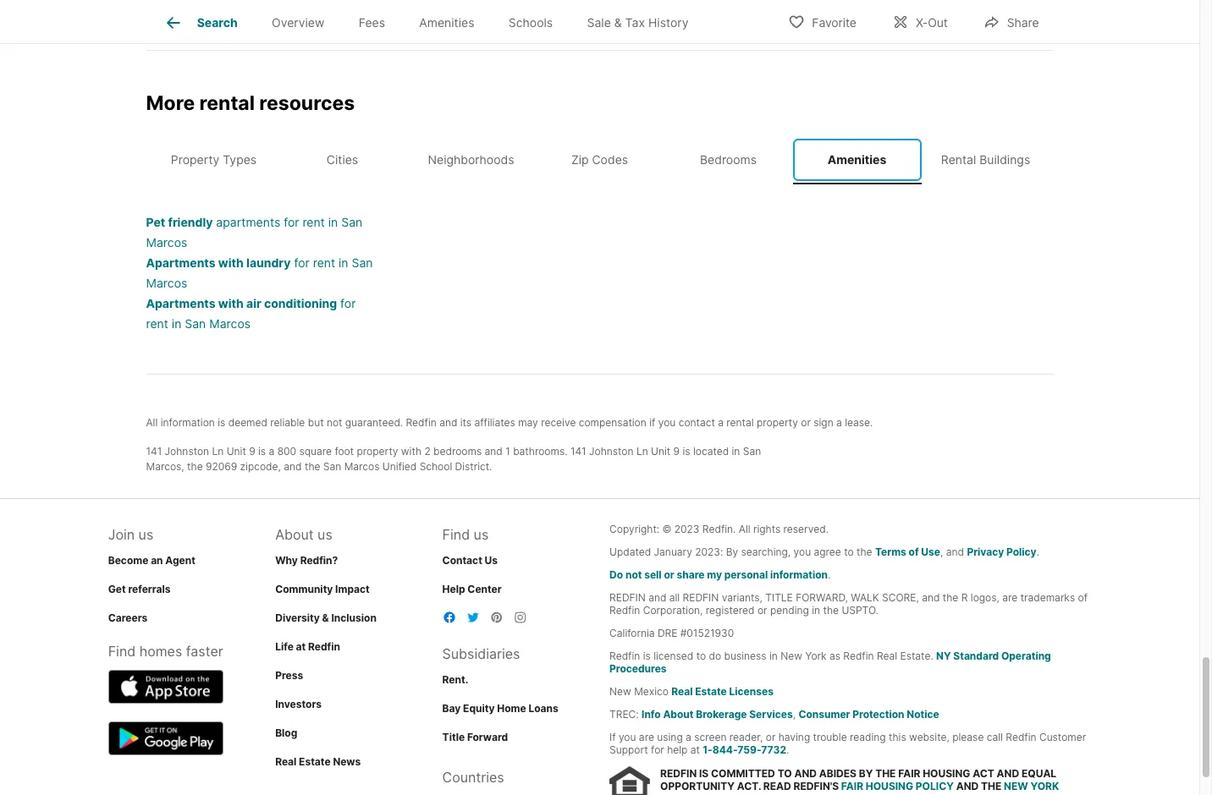 Task type: describe. For each thing, give the bounding box(es) containing it.
the left the 92069
[[187, 460, 203, 473]]

rental inside heading
[[199, 91, 255, 115]]

zip
[[571, 153, 589, 167]]

real estate news
[[275, 756, 361, 768]]

careers
[[108, 612, 148, 625]]

tab list containing property types
[[146, 136, 1054, 184]]

apartments with air conditioning
[[146, 296, 337, 310]]

bay
[[442, 702, 461, 715]]

equal housing opportunity image
[[610, 767, 650, 796]]

walk
[[851, 592, 879, 604]]

uspto.
[[842, 604, 879, 617]]

2 horizontal spatial you
[[794, 546, 811, 559]]

1 horizontal spatial new
[[781, 650, 803, 663]]

for right conditioning
[[340, 296, 356, 310]]

1 horizontal spatial the
[[981, 781, 1002, 793]]

0 horizontal spatial new
[[610, 686, 631, 698]]

in inside 141 johnston ln unit 9 is a 800 square foot property with 2 bedrooms and 1 bathrooms. 141 johnston ln unit 9 is located in san marcos, the 92069 zipcode, and the san marcos unified school district.
[[732, 445, 740, 458]]

1 horizontal spatial .
[[828, 569, 831, 581]]

redfin is committed to and abides by the fair housing act and equal opportunity act. read redfin's
[[660, 768, 1057, 793]]

0 vertical spatial you
[[658, 416, 676, 429]]

if
[[610, 731, 616, 744]]

& for sale
[[614, 15, 622, 30]]

redfin inside the redfin and all redfin variants, title forward, walk score, and the r logos, are trademarks of redfin corporation, registered or pending in the uspto.
[[610, 604, 640, 617]]

download the redfin app from the google play store image
[[108, 722, 223, 756]]

new york state fair housing notice link
[[660, 781, 1059, 796]]

fair inside new york state fair housing notice
[[695, 793, 717, 796]]

this
[[889, 731, 906, 744]]

dre
[[658, 627, 678, 640]]

redfin?
[[300, 554, 338, 567]]

bedrooms
[[433, 445, 482, 458]]

new york state fair housing notice
[[660, 781, 1059, 796]]

laundry
[[246, 255, 291, 270]]

2 vertical spatial .
[[786, 744, 789, 757]]

my
[[707, 569, 722, 581]]

tab list containing search
[[146, 0, 719, 43]]

impact
[[335, 583, 370, 596]]

us for about us
[[318, 526, 332, 543]]

redfin right as
[[843, 650, 874, 663]]

redfin for and
[[610, 592, 646, 604]]

neighborhoods tab
[[407, 139, 535, 181]]

1 vertical spatial amenities tab
[[793, 139, 921, 181]]

or right sell at the right of page
[[664, 569, 674, 581]]

or inside if you are using a screen reader, or having trouble reading this website, please call redfin customer support for help at
[[766, 731, 776, 744]]

tax
[[625, 15, 645, 30]]

0 vertical spatial not
[[327, 416, 342, 429]]

abides
[[819, 768, 857, 781]]

apartments for rent in san marcos
[[146, 215, 363, 250]]

bathrooms.
[[513, 445, 568, 458]]

as
[[830, 650, 841, 663]]

0 horizontal spatial and
[[794, 768, 817, 781]]

1 vertical spatial not
[[626, 569, 642, 581]]

with for laundry
[[218, 255, 244, 270]]

for rent in san marcos for laundry
[[146, 255, 373, 290]]

agent
[[165, 554, 195, 567]]

redfin up 2
[[406, 416, 437, 429]]

sale & tax history
[[587, 15, 689, 30]]

amenities for the left amenities tab
[[419, 15, 475, 30]]

0 horizontal spatial to
[[696, 650, 706, 663]]

info about brokerage services link
[[642, 708, 793, 721]]

141 johnston ln unit 9 is a 800 square foot property with 2 bedrooms and 1 bathrooms. 141 johnston ln unit 9 is located in san marcos, the 92069 zipcode, and the san marcos unified school district.
[[146, 445, 761, 473]]

you inside if you are using a screen reader, or having trouble reading this website, please call redfin customer support for help at
[[619, 731, 636, 744]]

reader,
[[730, 731, 763, 744]]

forward
[[467, 731, 508, 744]]

more rental resources
[[146, 91, 355, 115]]

licensed
[[654, 650, 694, 663]]

why redfin?
[[275, 554, 338, 567]]

and right score,
[[922, 592, 940, 604]]

the left the terms
[[857, 546, 872, 559]]

center
[[468, 583, 502, 596]]

housing inside new york state fair housing notice
[[719, 793, 767, 796]]

a right contact
[[718, 416, 724, 429]]

housing inside redfin is committed to and abides by the fair housing act and equal opportunity act. read redfin's
[[923, 768, 971, 781]]

sale & tax history tab
[[570, 3, 706, 43]]

do
[[709, 650, 721, 663]]

fair housing policy and the
[[841, 781, 1004, 793]]

is left located
[[683, 445, 690, 458]]

faster
[[186, 643, 223, 660]]

to
[[778, 768, 792, 781]]

use
[[921, 546, 941, 559]]

1 horizontal spatial ,
[[941, 546, 943, 559]]

diversity
[[275, 612, 320, 625]]

san inside apartments for rent in san marcos
[[341, 215, 363, 229]]

2023
[[675, 523, 700, 536]]

is left licensed
[[643, 650, 651, 663]]

but
[[308, 416, 324, 429]]

deemed
[[228, 416, 268, 429]]

become an agent
[[108, 554, 195, 567]]

us for find us
[[474, 526, 489, 543]]

marcos down apartments with laundry
[[146, 276, 187, 290]]

equity
[[463, 702, 495, 715]]

1-844-759-7732 link
[[703, 744, 786, 757]]

contact
[[442, 554, 482, 567]]

procedures
[[610, 663, 667, 675]]

title forward button
[[442, 731, 508, 744]]

countries
[[442, 769, 504, 786]]

redfin is licensed to do business in new york as redfin real estate.
[[610, 650, 936, 663]]

logos,
[[971, 592, 1000, 604]]

services
[[749, 708, 793, 721]]

2023:
[[695, 546, 723, 559]]

contact us
[[442, 554, 498, 567]]

fair housing policy link
[[841, 781, 954, 793]]

0 horizontal spatial all
[[146, 416, 158, 429]]

rights
[[753, 523, 781, 536]]

copyright: © 2023 redfin. all rights reserved.
[[610, 523, 829, 536]]

or left sign
[[801, 416, 811, 429]]

apartments for apartments with laundry
[[146, 255, 215, 270]]

estate.
[[900, 650, 934, 663]]

in inside the redfin and all redfin variants, title forward, walk score, and the r logos, are trademarks of redfin corporation, registered or pending in the uspto.
[[812, 604, 820, 617]]

press button
[[275, 669, 303, 682]]

diversity & inclusion button
[[275, 612, 377, 625]]

equal
[[1022, 768, 1057, 781]]

1 horizontal spatial housing
[[866, 781, 914, 793]]

trec: info about brokerage services , consumer protection notice
[[610, 708, 939, 721]]

1-844-759-7732 .
[[703, 744, 789, 757]]

1 141 from the left
[[146, 445, 162, 458]]

and down 800 in the left of the page
[[284, 460, 302, 473]]

redfin's
[[794, 781, 839, 793]]

the left r
[[943, 592, 959, 604]]

terms
[[875, 546, 907, 559]]

pending
[[770, 604, 809, 617]]

1 horizontal spatial to
[[844, 546, 854, 559]]

in right business
[[769, 650, 778, 663]]

ny standard operating procedures link
[[610, 650, 1051, 675]]

more
[[146, 91, 195, 115]]

customer
[[1040, 731, 1086, 744]]

1 horizontal spatial about
[[663, 708, 694, 721]]

investors button
[[275, 698, 322, 711]]

844-
[[713, 744, 738, 757]]

committed
[[711, 768, 775, 781]]

friendly
[[168, 215, 213, 229]]

find homes faster
[[108, 643, 223, 660]]

agree
[[814, 546, 841, 559]]

favorite button
[[774, 4, 871, 39]]

california dre #01521930
[[610, 627, 734, 640]]

is left deemed on the left bottom of the page
[[218, 416, 225, 429]]

2 ln from the left
[[637, 445, 648, 458]]

new mexico real estate licenses
[[610, 686, 774, 698]]

2 9 from the left
[[674, 445, 680, 458]]

redfin instagram image
[[514, 611, 527, 625]]

policy
[[1007, 546, 1037, 559]]

us
[[485, 554, 498, 567]]

if you are using a screen reader, or having trouble reading this website, please call redfin customer support for help at
[[610, 731, 1086, 757]]

1 unit from the left
[[227, 445, 246, 458]]

in right laundry
[[339, 255, 348, 270]]

score,
[[882, 592, 919, 604]]

a inside 141 johnston ln unit 9 is a 800 square foot property with 2 bedrooms and 1 bathrooms. 141 johnston ln unit 9 is located in san marcos, the 92069 zipcode, and the san marcos unified school district.
[[269, 445, 275, 458]]

#01521930
[[680, 627, 734, 640]]

and right use
[[946, 546, 964, 559]]



Task type: locate. For each thing, give the bounding box(es) containing it.
redfin facebook image
[[442, 611, 456, 625]]

marcos down apartments with air conditioning
[[209, 316, 251, 331]]

having
[[779, 731, 810, 744]]

or left 'pending'
[[758, 604, 767, 617]]

2 horizontal spatial real
[[877, 650, 897, 663]]

about up using
[[663, 708, 694, 721]]

1 vertical spatial ,
[[793, 708, 796, 721]]

johnston
[[165, 445, 209, 458], [589, 445, 634, 458]]

a left 800 in the left of the page
[[269, 445, 275, 458]]

1 horizontal spatial not
[[626, 569, 642, 581]]

business
[[724, 650, 767, 663]]

0 horizontal spatial fair
[[695, 793, 717, 796]]

us up redfin?
[[318, 526, 332, 543]]

. up trademarks
[[1037, 546, 1040, 559]]

not right do
[[626, 569, 642, 581]]

1 us from the left
[[139, 526, 153, 543]]

1 horizontal spatial 141
[[571, 445, 586, 458]]

with for air
[[218, 296, 244, 310]]

blog button
[[275, 727, 297, 740]]

title
[[442, 731, 465, 744]]

more rental resources heading
[[146, 91, 1054, 136]]

, up the having on the bottom right of the page
[[793, 708, 796, 721]]

2 horizontal spatial housing
[[923, 768, 971, 781]]

guaranteed.
[[345, 416, 403, 429]]

is up zipcode,
[[258, 445, 266, 458]]

2 vertical spatial real
[[275, 756, 297, 768]]

lease.
[[845, 416, 873, 429]]

us up the us
[[474, 526, 489, 543]]

1 horizontal spatial fair
[[841, 781, 864, 793]]

redfin up the state
[[660, 768, 697, 781]]

and right to
[[794, 768, 817, 781]]

life at redfin button
[[275, 641, 340, 653]]

0 vertical spatial are
[[1003, 592, 1018, 604]]

home
[[497, 702, 526, 715]]

housing
[[923, 768, 971, 781], [866, 781, 914, 793], [719, 793, 767, 796]]

rent for apartments with air conditioning
[[146, 316, 168, 331]]

the left 'uspto.'
[[823, 604, 839, 617]]

1 vertical spatial find
[[108, 643, 136, 660]]

real down blog button
[[275, 756, 297, 768]]

inclusion
[[331, 612, 377, 625]]

. down agree at the right bottom of page
[[828, 569, 831, 581]]

standard
[[954, 650, 999, 663]]

redfin up california
[[610, 604, 640, 617]]

not
[[327, 416, 342, 429], [626, 569, 642, 581]]

tab list
[[146, 0, 719, 43], [146, 136, 1054, 184]]

new left york
[[781, 650, 803, 663]]

and right policy
[[956, 781, 979, 793]]

marcos inside 141 johnston ln unit 9 is a 800 square foot property with 2 bedrooms and 1 bathrooms. 141 johnston ln unit 9 is located in san marcos, the 92069 zipcode, and the san marcos unified school district.
[[344, 460, 380, 473]]

redfin down california
[[610, 650, 640, 663]]

759-
[[738, 744, 761, 757]]

are inside the redfin and all redfin variants, title forward, walk score, and the r logos, are trademarks of redfin corporation, registered or pending in the uspto.
[[1003, 592, 1018, 604]]

1 horizontal spatial johnston
[[589, 445, 634, 458]]

2 apartments from the top
[[146, 296, 215, 310]]

download the redfin app on the apple app store image
[[108, 670, 223, 704]]

1 vertical spatial to
[[696, 650, 706, 663]]

0 vertical spatial for rent in san marcos
[[146, 255, 373, 290]]

0 vertical spatial property
[[757, 416, 798, 429]]

in down cities tab
[[328, 215, 338, 229]]

1 tab list from the top
[[146, 0, 719, 43]]

news
[[333, 756, 361, 768]]

property up unified
[[357, 445, 398, 458]]

1 horizontal spatial 9
[[674, 445, 680, 458]]

ln down compensation
[[637, 445, 648, 458]]

0 vertical spatial estate
[[695, 686, 727, 698]]

personal
[[724, 569, 768, 581]]

real left estate.
[[877, 650, 897, 663]]

zip codes tab
[[535, 139, 664, 181]]

zipcode,
[[240, 460, 281, 473]]

do not sell or share my personal information .
[[610, 569, 831, 581]]

0 vertical spatial tab list
[[146, 0, 719, 43]]

1 vertical spatial at
[[691, 744, 700, 757]]

9 up zipcode,
[[249, 445, 255, 458]]

support
[[610, 744, 648, 757]]

for inside apartments for rent in san marcos
[[284, 215, 299, 229]]

a right sign
[[836, 416, 842, 429]]

& inside tab
[[614, 15, 622, 30]]

favorite
[[812, 15, 857, 29]]

0 horizontal spatial .
[[786, 744, 789, 757]]

1 horizontal spatial all
[[739, 523, 751, 536]]

0 vertical spatial &
[[614, 15, 622, 30]]

redfin for is
[[660, 768, 697, 781]]

0 vertical spatial amenities tab
[[402, 3, 492, 43]]

us for join us
[[139, 526, 153, 543]]

with inside 141 johnston ln unit 9 is a 800 square foot property with 2 bedrooms and 1 bathrooms. 141 johnston ln unit 9 is located in san marcos, the 92069 zipcode, and the san marcos unified school district.
[[401, 445, 422, 458]]

apartments
[[216, 215, 280, 229]]

bedrooms
[[700, 153, 757, 167]]

life
[[275, 641, 294, 653]]

1 horizontal spatial unit
[[651, 445, 671, 458]]

a inside if you are using a screen reader, or having trouble reading this website, please call redfin customer support for help at
[[686, 731, 692, 744]]

cities tab
[[278, 139, 407, 181]]

the right by
[[875, 768, 896, 781]]

0 vertical spatial about
[[275, 526, 314, 543]]

rent inside apartments for rent in san marcos
[[303, 215, 325, 229]]

apartments down apartments with laundry
[[146, 296, 215, 310]]

0 horizontal spatial are
[[639, 731, 654, 744]]

you
[[658, 416, 676, 429], [794, 546, 811, 559], [619, 731, 636, 744]]

community
[[275, 583, 333, 596]]

2 horizontal spatial .
[[1037, 546, 1040, 559]]

141 up marcos,
[[146, 445, 162, 458]]

are inside if you are using a screen reader, or having trouble reading this website, please call redfin customer support for help at
[[639, 731, 654, 744]]

are down info
[[639, 731, 654, 744]]

1 for rent in san marcos from the top
[[146, 255, 373, 290]]

san
[[341, 215, 363, 229], [352, 255, 373, 270], [185, 316, 206, 331], [743, 445, 761, 458], [323, 460, 341, 473]]

or inside the redfin and all redfin variants, title forward, walk score, and the r logos, are trademarks of redfin corporation, registered or pending in the uspto.
[[758, 604, 767, 617]]

to left do at the right of the page
[[696, 650, 706, 663]]

redfin down do
[[610, 592, 646, 604]]

0 vertical spatial .
[[1037, 546, 1040, 559]]

bay equity home loans
[[442, 702, 559, 715]]

careers button
[[108, 612, 148, 625]]

bedrooms tab
[[664, 139, 793, 181]]

0 horizontal spatial rental
[[199, 91, 255, 115]]

read
[[763, 781, 791, 793]]

1 johnston from the left
[[165, 445, 209, 458]]

help center button
[[442, 583, 502, 596]]

ln up the 92069
[[212, 445, 224, 458]]

2 tab list from the top
[[146, 136, 1054, 184]]

all up marcos,
[[146, 416, 158, 429]]

800
[[277, 445, 296, 458]]

0 vertical spatial to
[[844, 546, 854, 559]]

johnston up marcos,
[[165, 445, 209, 458]]

0 horizontal spatial find
[[108, 643, 136, 660]]

0 horizontal spatial the
[[875, 768, 896, 781]]

1 vertical spatial &
[[322, 612, 329, 625]]

of left use
[[909, 546, 919, 559]]

using
[[657, 731, 683, 744]]

share
[[1007, 15, 1039, 29]]

get referrals
[[108, 583, 171, 596]]

call
[[987, 731, 1003, 744]]

fees
[[359, 15, 385, 30]]

act.
[[737, 781, 761, 793]]

0 vertical spatial find
[[442, 526, 470, 543]]

policy
[[916, 781, 954, 793]]

redfin down diversity & inclusion
[[308, 641, 340, 653]]

1 vertical spatial all
[[739, 523, 751, 536]]

please
[[953, 731, 984, 744]]

2 for rent in san marcos from the top
[[146, 296, 356, 331]]

0 horizontal spatial amenities
[[419, 15, 475, 30]]

and right act
[[997, 768, 1019, 781]]

at
[[296, 641, 306, 653], [691, 744, 700, 757]]

1 vertical spatial estate
[[299, 756, 331, 768]]

community impact
[[275, 583, 370, 596]]

1 horizontal spatial and
[[956, 781, 979, 793]]

why
[[275, 554, 298, 567]]

brokerage
[[696, 708, 747, 721]]

licenses
[[729, 686, 774, 698]]

0 horizontal spatial ,
[[793, 708, 796, 721]]

and left 'all'
[[649, 592, 667, 604]]

are right logos,
[[1003, 592, 1018, 604]]

all information is deemed reliable but not guaranteed. redfin and its affiliates may receive compensation if you contact a rental property or sign a lease.
[[146, 416, 873, 429]]

1 ln from the left
[[212, 445, 224, 458]]

2 141 from the left
[[571, 445, 586, 458]]

the inside redfin is committed to and abides by the fair housing act and equal opportunity act. read redfin's
[[875, 768, 896, 781]]

1 horizontal spatial of
[[1078, 592, 1088, 604]]

1 vertical spatial apartments
[[146, 296, 215, 310]]

or down 'services'
[[766, 731, 776, 744]]

property types
[[171, 153, 257, 167]]

referrals
[[128, 583, 171, 596]]

0 horizontal spatial ln
[[212, 445, 224, 458]]

1 vertical spatial are
[[639, 731, 654, 744]]

1 vertical spatial real
[[672, 686, 693, 698]]

1 horizontal spatial amenities
[[828, 153, 887, 167]]

1 horizontal spatial estate
[[695, 686, 727, 698]]

apartments down pet friendly
[[146, 255, 215, 270]]

redfin down share
[[683, 592, 719, 604]]

notice
[[907, 708, 939, 721]]

0 horizontal spatial of
[[909, 546, 919, 559]]

redfin and all redfin variants, title forward, walk score, and the r logos, are trademarks of redfin corporation, registered or pending in the uspto.
[[610, 592, 1088, 617]]

marcos down pet
[[146, 235, 187, 250]]

141 down receive
[[571, 445, 586, 458]]

schools tab
[[492, 3, 570, 43]]

of
[[909, 546, 919, 559], [1078, 592, 1088, 604]]

may
[[518, 416, 538, 429]]

1 horizontal spatial &
[[614, 15, 622, 30]]

redfin twitter image
[[466, 611, 480, 625]]

for left help on the right of the page
[[651, 744, 664, 757]]

in right located
[[732, 445, 740, 458]]

do not sell or share my personal information link
[[610, 569, 828, 581]]

1 vertical spatial about
[[663, 708, 694, 721]]

new up trec:
[[610, 686, 631, 698]]

redfin inside redfin is committed to and abides by the fair housing act and equal opportunity act. read redfin's
[[660, 768, 697, 781]]

and left 1
[[485, 445, 503, 458]]

& right 'diversity'
[[322, 612, 329, 625]]

0 vertical spatial rental
[[199, 91, 255, 115]]

find for find homes faster
[[108, 643, 136, 660]]

investors
[[275, 698, 322, 711]]

marcos inside apartments for rent in san marcos
[[146, 235, 187, 250]]

0 horizontal spatial &
[[322, 612, 329, 625]]

.
[[1037, 546, 1040, 559], [828, 569, 831, 581], [786, 744, 789, 757]]

0 vertical spatial amenities
[[419, 15, 475, 30]]

redfin
[[406, 416, 437, 429], [610, 604, 640, 617], [308, 641, 340, 653], [610, 650, 640, 663], [843, 650, 874, 663], [1006, 731, 1037, 744]]

1 vertical spatial rent
[[313, 255, 335, 270]]

property left sign
[[757, 416, 798, 429]]

in right 'pending'
[[812, 604, 820, 617]]

0 vertical spatial apartments
[[146, 255, 215, 270]]

for right laundry
[[294, 255, 310, 270]]

protection
[[853, 708, 905, 721]]

with left 2
[[401, 445, 422, 458]]

1 horizontal spatial you
[[658, 416, 676, 429]]

1 horizontal spatial rental
[[727, 416, 754, 429]]

& for diversity
[[322, 612, 329, 625]]

1 vertical spatial with
[[218, 296, 244, 310]]

rent for apartments with laundry
[[313, 255, 335, 270]]

2 us from the left
[[318, 526, 332, 543]]

sale
[[587, 15, 611, 30]]

all
[[669, 592, 680, 604]]

1 vertical spatial information
[[770, 569, 828, 581]]

redfin right call
[[1006, 731, 1037, 744]]

redfin.
[[703, 523, 736, 536]]

2 unit from the left
[[651, 445, 671, 458]]

find up contact
[[442, 526, 470, 543]]

rent. button
[[442, 674, 468, 686]]

and left its
[[439, 416, 457, 429]]

rental buildings tab
[[921, 139, 1050, 181]]

about us
[[275, 526, 332, 543]]

cities
[[327, 153, 358, 167]]

1 apartments from the top
[[146, 255, 215, 270]]

all left the rights
[[739, 523, 751, 536]]

of inside the redfin and all redfin variants, title forward, walk score, and the r logos, are trademarks of redfin corporation, registered or pending in the uspto.
[[1078, 592, 1088, 604]]

by
[[726, 546, 738, 559]]

property inside 141 johnston ln unit 9 is a 800 square foot property with 2 bedrooms and 1 bathrooms. 141 johnston ln unit 9 is located in san marcos, the 92069 zipcode, and the san marcos unified school district.
[[357, 445, 398, 458]]

new
[[781, 650, 803, 663], [610, 686, 631, 698]]

fees tab
[[342, 3, 402, 43]]

2
[[424, 445, 431, 458]]

in inside apartments for rent in san marcos
[[328, 215, 338, 229]]

of right trademarks
[[1078, 592, 1088, 604]]

0 horizontal spatial about
[[275, 526, 314, 543]]

3 us from the left
[[474, 526, 489, 543]]

marcos down foot
[[344, 460, 380, 473]]

1 horizontal spatial property
[[757, 416, 798, 429]]

at inside if you are using a screen reader, or having trouble reading this website, please call redfin customer support for help at
[[691, 744, 700, 757]]

search link
[[163, 13, 238, 33]]

privacy
[[967, 546, 1004, 559]]

2 horizontal spatial us
[[474, 526, 489, 543]]

& left the tax
[[614, 15, 622, 30]]

mexico
[[634, 686, 669, 698]]

schools
[[509, 15, 553, 30]]

for rent in san marcos up air
[[146, 255, 373, 290]]

information up title
[[770, 569, 828, 581]]

property types tab
[[149, 139, 278, 181]]

unit down if
[[651, 445, 671, 458]]

redfin inside if you are using a screen reader, or having trouble reading this website, please call redfin customer support for help at
[[1006, 731, 1037, 744]]

2 johnston from the left
[[589, 445, 634, 458]]

redfin pinterest image
[[490, 611, 503, 625]]

us right join
[[139, 526, 153, 543]]

1 horizontal spatial ln
[[637, 445, 648, 458]]

1 vertical spatial of
[[1078, 592, 1088, 604]]

estate left news
[[299, 756, 331, 768]]

x-
[[916, 15, 928, 29]]

0 horizontal spatial johnston
[[165, 445, 209, 458]]

apartments for apartments with air conditioning
[[146, 296, 215, 310]]

find down careers at bottom left
[[108, 643, 136, 660]]

2 horizontal spatial and
[[997, 768, 1019, 781]]

1 horizontal spatial amenities tab
[[793, 139, 921, 181]]

0 vertical spatial rent
[[303, 215, 325, 229]]

at right life
[[296, 641, 306, 653]]

why redfin? button
[[275, 554, 338, 567]]

0 vertical spatial information
[[161, 416, 215, 429]]

redfin
[[610, 592, 646, 604], [683, 592, 719, 604], [660, 768, 697, 781]]

not right the but
[[327, 416, 342, 429]]

press
[[275, 669, 303, 682]]

sign
[[814, 416, 834, 429]]

with left laundry
[[218, 255, 244, 270]]

0 horizontal spatial information
[[161, 416, 215, 429]]

1 horizontal spatial information
[[770, 569, 828, 581]]

searching,
[[741, 546, 791, 559]]

, left the privacy
[[941, 546, 943, 559]]

1 vertical spatial rental
[[727, 416, 754, 429]]

0 vertical spatial all
[[146, 416, 158, 429]]

unit up the 92069
[[227, 445, 246, 458]]

in down apartments with air conditioning
[[172, 316, 181, 331]]

2 vertical spatial you
[[619, 731, 636, 744]]

find for find us
[[442, 526, 470, 543]]

with left air
[[218, 296, 244, 310]]

0 vertical spatial real
[[877, 650, 897, 663]]

7732
[[761, 744, 786, 757]]

search
[[197, 15, 238, 30]]

1 vertical spatial property
[[357, 445, 398, 458]]

homes
[[139, 643, 182, 660]]

unified
[[383, 460, 417, 473]]

contact
[[679, 416, 715, 429]]

community impact button
[[275, 583, 370, 596]]

. up to
[[786, 744, 789, 757]]

estate up "info about brokerage services" link
[[695, 686, 727, 698]]

0 horizontal spatial not
[[327, 416, 342, 429]]

0 horizontal spatial estate
[[299, 756, 331, 768]]

about up why
[[275, 526, 314, 543]]

state
[[660, 793, 693, 796]]

1 horizontal spatial find
[[442, 526, 470, 543]]

for rent in san marcos for air
[[146, 296, 356, 331]]

1 9 from the left
[[249, 445, 255, 458]]

rental right more
[[199, 91, 255, 115]]

0 horizontal spatial at
[[296, 641, 306, 653]]

fair inside redfin is committed to and abides by the fair housing act and equal opportunity act. read redfin's
[[898, 768, 921, 781]]

the left new
[[981, 781, 1002, 793]]

1 vertical spatial tab list
[[146, 136, 1054, 184]]

bay equity home loans button
[[442, 702, 559, 715]]

0 horizontal spatial unit
[[227, 445, 246, 458]]

0 vertical spatial at
[[296, 641, 306, 653]]

rental up located
[[727, 416, 754, 429]]

1 vertical spatial you
[[794, 546, 811, 559]]

9 left located
[[674, 445, 680, 458]]

overview tab
[[255, 3, 342, 43]]

to right agree at the right bottom of page
[[844, 546, 854, 559]]

amenities tab
[[402, 3, 492, 43], [793, 139, 921, 181]]

0 horizontal spatial us
[[139, 526, 153, 543]]

the down square
[[305, 460, 320, 473]]

0 horizontal spatial amenities tab
[[402, 3, 492, 43]]

2 vertical spatial with
[[401, 445, 422, 458]]

for inside if you are using a screen reader, or having trouble reading this website, please call redfin customer support for help at
[[651, 744, 664, 757]]

amenities for bottommost amenities tab
[[828, 153, 887, 167]]

2 vertical spatial rent
[[146, 316, 168, 331]]

0 horizontal spatial 141
[[146, 445, 162, 458]]

a right using
[[686, 731, 692, 744]]

johnston down compensation
[[589, 445, 634, 458]]

,
[[941, 546, 943, 559], [793, 708, 796, 721]]

1 horizontal spatial real
[[672, 686, 693, 698]]

2 horizontal spatial fair
[[898, 768, 921, 781]]

for right apartments
[[284, 215, 299, 229]]



Task type: vqa. For each thing, say whether or not it's contained in the screenshot.
Out
yes



